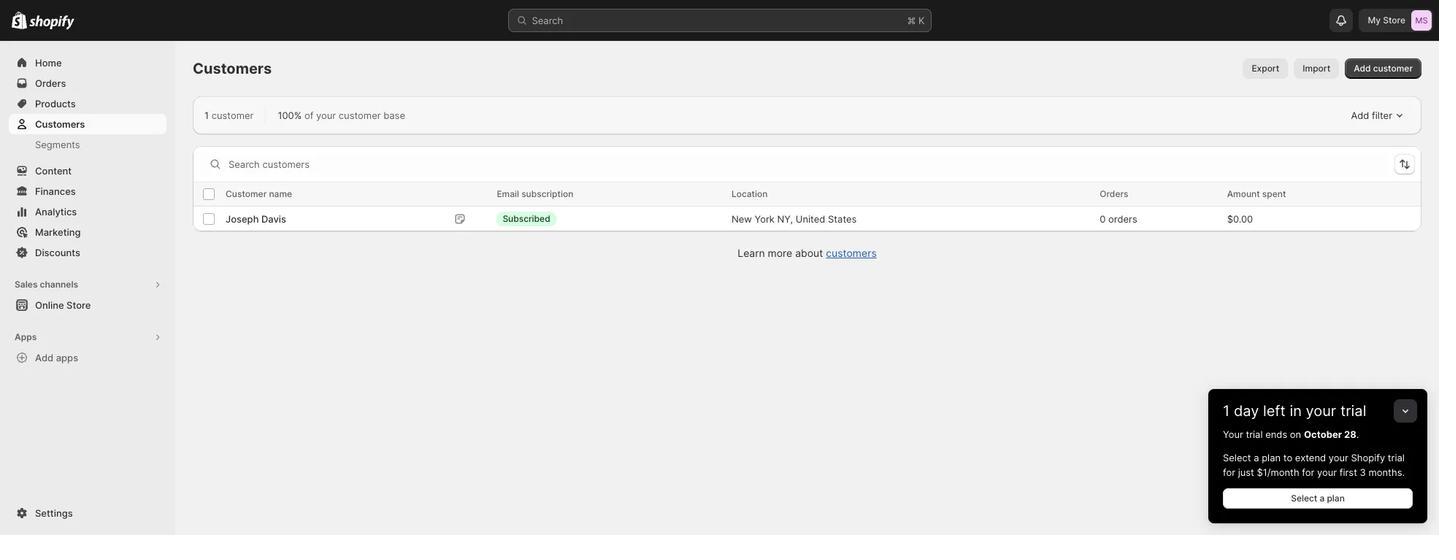 Task type: describe. For each thing, give the bounding box(es) containing it.
1 day left in your trial
[[1223, 402, 1367, 420]]

import
[[1303, 63, 1331, 74]]

100%
[[278, 110, 302, 121]]

on
[[1290, 429, 1302, 440]]

amount
[[1227, 188, 1260, 199]]

apps button
[[9, 327, 167, 348]]

your left first
[[1317, 467, 1337, 478]]

subscribed
[[503, 213, 550, 224]]

1 day left in your trial button
[[1209, 389, 1428, 420]]

more
[[768, 247, 793, 259]]

add customer
[[1354, 63, 1413, 74]]

1 for from the left
[[1223, 467, 1236, 478]]

online store link
[[9, 295, 167, 315]]

customer name
[[226, 188, 292, 199]]

learn more about customers
[[738, 247, 877, 259]]

import button
[[1294, 58, 1340, 79]]

shopify image
[[12, 12, 27, 29]]

my store image
[[1412, 10, 1432, 31]]

settings
[[35, 508, 73, 519]]

online store button
[[0, 295, 175, 315]]

k
[[919, 15, 925, 26]]

your up first
[[1329, 452, 1349, 464]]

select for select a plan to extend your shopify trial for just $1/month for your first 3 months.
[[1223, 452, 1251, 464]]

3
[[1360, 467, 1366, 478]]

discounts
[[35, 247, 80, 259]]

0 orders
[[1100, 213, 1138, 225]]

months.
[[1369, 467, 1405, 478]]

content
[[35, 165, 72, 177]]

select for select a plan
[[1291, 493, 1318, 504]]

left
[[1263, 402, 1286, 420]]

products
[[35, 98, 76, 110]]

$0.00
[[1227, 213, 1253, 225]]

marketing
[[35, 226, 81, 238]]

add customer button
[[1345, 58, 1422, 79]]

amount spent
[[1227, 188, 1286, 199]]

1 horizontal spatial customer
[[339, 110, 381, 121]]

.
[[1357, 429, 1359, 440]]

united
[[796, 213, 826, 225]]

finances link
[[9, 181, 167, 202]]

of
[[304, 110, 314, 121]]

⌘
[[907, 15, 916, 26]]

products link
[[9, 93, 167, 114]]

store for online store
[[67, 299, 91, 311]]

joseph
[[226, 213, 259, 225]]

segments
[[35, 139, 80, 150]]

1 vertical spatial trial
[[1246, 429, 1263, 440]]

search
[[532, 15, 563, 26]]

email subscription
[[497, 188, 574, 199]]

1 for 1 day left in your trial
[[1223, 402, 1230, 420]]

just
[[1238, 467, 1254, 478]]

online
[[35, 299, 64, 311]]

select a plan link
[[1223, 489, 1413, 509]]

add for add filter
[[1351, 110, 1370, 121]]

orders link
[[9, 73, 167, 93]]

to
[[1284, 452, 1293, 464]]

customer
[[226, 188, 267, 199]]

100% of your customer base
[[278, 110, 405, 121]]

trial inside select a plan to extend your shopify trial for just $1/month for your first 3 months.
[[1388, 452, 1405, 464]]

email
[[497, 188, 519, 199]]

davis
[[261, 213, 286, 225]]

$1/month
[[1257, 467, 1300, 478]]

ny,
[[777, 213, 793, 225]]

your trial ends on october 28 .
[[1223, 429, 1359, 440]]

shopify
[[1351, 452, 1386, 464]]

my
[[1368, 15, 1381, 26]]

Search customers text field
[[229, 153, 1389, 176]]

your right of
[[316, 110, 336, 121]]

⌘ k
[[907, 15, 925, 26]]

subscription
[[522, 188, 574, 199]]

1 horizontal spatial customers
[[193, 60, 272, 77]]

add apps
[[35, 352, 78, 364]]

customer for 1 customer
[[212, 110, 254, 121]]



Task type: vqa. For each thing, say whether or not it's contained in the screenshot.
the middle with
no



Task type: locate. For each thing, give the bounding box(es) containing it.
1 vertical spatial store
[[67, 299, 91, 311]]

add apps button
[[9, 348, 167, 368]]

1 horizontal spatial store
[[1383, 15, 1406, 26]]

add inside button
[[1354, 63, 1371, 74]]

0 vertical spatial trial
[[1341, 402, 1367, 420]]

customers
[[826, 247, 877, 259]]

1 vertical spatial 1
[[1223, 402, 1230, 420]]

trial up 'months.'
[[1388, 452, 1405, 464]]

export
[[1252, 63, 1280, 74]]

orders
[[35, 77, 66, 89], [1100, 188, 1129, 199]]

for down the extend
[[1302, 467, 1315, 478]]

select inside select a plan to extend your shopify trial for just $1/month for your first 3 months.
[[1223, 452, 1251, 464]]

1 for 1 customer
[[204, 110, 209, 121]]

trial inside dropdown button
[[1341, 402, 1367, 420]]

0 horizontal spatial plan
[[1262, 452, 1281, 464]]

analytics
[[35, 206, 77, 218]]

day
[[1234, 402, 1259, 420]]

sales channels
[[15, 279, 78, 290]]

0 horizontal spatial orders
[[35, 77, 66, 89]]

add
[[1354, 63, 1371, 74], [1351, 110, 1370, 121], [35, 352, 54, 364]]

sales
[[15, 279, 38, 290]]

1
[[204, 110, 209, 121], [1223, 402, 1230, 420]]

0 horizontal spatial trial
[[1246, 429, 1263, 440]]

your inside 1 day left in your trial dropdown button
[[1306, 402, 1337, 420]]

finances
[[35, 185, 76, 197]]

location
[[732, 188, 768, 199]]

marketing link
[[9, 222, 167, 242]]

first
[[1340, 467, 1357, 478]]

extend
[[1295, 452, 1326, 464]]

your
[[316, 110, 336, 121], [1306, 402, 1337, 420], [1329, 452, 1349, 464], [1317, 467, 1337, 478]]

1 vertical spatial customers
[[35, 118, 85, 130]]

in
[[1290, 402, 1302, 420]]

a inside select a plan link
[[1320, 493, 1325, 504]]

plan for select a plan to extend your shopify trial for just $1/month for your first 3 months.
[[1262, 452, 1281, 464]]

1 horizontal spatial select
[[1291, 493, 1318, 504]]

1 day left in your trial element
[[1209, 427, 1428, 524]]

0 vertical spatial select
[[1223, 452, 1251, 464]]

28
[[1344, 429, 1357, 440]]

add filter button
[[1346, 105, 1410, 126]]

select a plan to extend your shopify trial for just $1/month for your first 3 months.
[[1223, 452, 1405, 478]]

settings link
[[9, 503, 167, 524]]

select down select a plan to extend your shopify trial for just $1/month for your first 3 months.
[[1291, 493, 1318, 504]]

sales channels button
[[9, 275, 167, 295]]

shopify image
[[29, 15, 75, 30]]

2 vertical spatial add
[[35, 352, 54, 364]]

0 vertical spatial add
[[1354, 63, 1371, 74]]

1 horizontal spatial a
[[1320, 493, 1325, 504]]

customers up the segments
[[35, 118, 85, 130]]

discounts link
[[9, 242, 167, 263]]

0
[[1100, 213, 1106, 225]]

store down sales channels button
[[67, 299, 91, 311]]

customers link
[[9, 114, 167, 134]]

add right import
[[1354, 63, 1371, 74]]

home
[[35, 57, 62, 69]]

0 horizontal spatial store
[[67, 299, 91, 311]]

for left just
[[1223, 467, 1236, 478]]

joseph davis link
[[226, 211, 286, 226]]

customer inside button
[[1373, 63, 1413, 74]]

base
[[384, 110, 405, 121]]

customers up 1 customer
[[193, 60, 272, 77]]

1 vertical spatial plan
[[1327, 493, 1345, 504]]

trial up the 28
[[1341, 402, 1367, 420]]

a inside select a plan to extend your shopify trial for just $1/month for your first 3 months.
[[1254, 452, 1259, 464]]

a for select a plan to extend your shopify trial for just $1/month for your first 3 months.
[[1254, 452, 1259, 464]]

states
[[828, 213, 857, 225]]

2 horizontal spatial trial
[[1388, 452, 1405, 464]]

1 horizontal spatial 1
[[1223, 402, 1230, 420]]

a for select a plan
[[1320, 493, 1325, 504]]

2 for from the left
[[1302, 467, 1315, 478]]

export button
[[1243, 58, 1288, 79]]

0 horizontal spatial a
[[1254, 452, 1259, 464]]

york
[[755, 213, 775, 225]]

plan down first
[[1327, 493, 1345, 504]]

spent
[[1263, 188, 1286, 199]]

orders down home
[[35, 77, 66, 89]]

my store
[[1368, 15, 1406, 26]]

1 vertical spatial select
[[1291, 493, 1318, 504]]

add filter
[[1351, 110, 1393, 121]]

add for add customer
[[1354, 63, 1371, 74]]

orders
[[1109, 213, 1138, 225]]

store for my store
[[1383, 15, 1406, 26]]

add left filter
[[1351, 110, 1370, 121]]

plan inside select a plan to extend your shopify trial for just $1/month for your first 3 months.
[[1262, 452, 1281, 464]]

0 vertical spatial a
[[1254, 452, 1259, 464]]

ends
[[1266, 429, 1288, 440]]

1 vertical spatial orders
[[1100, 188, 1129, 199]]

joseph davis
[[226, 213, 286, 225]]

store right my
[[1383, 15, 1406, 26]]

customer left 100%
[[212, 110, 254, 121]]

content link
[[9, 161, 167, 181]]

customers
[[193, 60, 272, 77], [35, 118, 85, 130]]

learn
[[738, 247, 765, 259]]

0 horizontal spatial customers
[[35, 118, 85, 130]]

a down select a plan to extend your shopify trial for just $1/month for your first 3 months.
[[1320, 493, 1325, 504]]

a
[[1254, 452, 1259, 464], [1320, 493, 1325, 504]]

customer up filter
[[1373, 63, 1413, 74]]

plan for select a plan
[[1327, 493, 1345, 504]]

online store
[[35, 299, 91, 311]]

select a plan
[[1291, 493, 1345, 504]]

new york ny, united states
[[732, 213, 857, 225]]

plan up $1/month
[[1262, 452, 1281, 464]]

0 horizontal spatial customer
[[212, 110, 254, 121]]

1 horizontal spatial orders
[[1100, 188, 1129, 199]]

0 horizontal spatial select
[[1223, 452, 1251, 464]]

add left apps
[[35, 352, 54, 364]]

segments link
[[9, 134, 167, 155]]

channels
[[40, 279, 78, 290]]

store
[[1383, 15, 1406, 26], [67, 299, 91, 311]]

filter
[[1372, 110, 1393, 121]]

1 vertical spatial a
[[1320, 493, 1325, 504]]

apps
[[56, 352, 78, 364]]

name
[[269, 188, 292, 199]]

apps
[[15, 332, 37, 343]]

select up just
[[1223, 452, 1251, 464]]

a up just
[[1254, 452, 1259, 464]]

select
[[1223, 452, 1251, 464], [1291, 493, 1318, 504]]

0 vertical spatial 1
[[204, 110, 209, 121]]

analytics link
[[9, 202, 167, 222]]

trial
[[1341, 402, 1367, 420], [1246, 429, 1263, 440], [1388, 452, 1405, 464]]

add for add apps
[[35, 352, 54, 364]]

customer left base
[[339, 110, 381, 121]]

1 vertical spatial add
[[1351, 110, 1370, 121]]

0 horizontal spatial 1
[[204, 110, 209, 121]]

0 vertical spatial customers
[[193, 60, 272, 77]]

orders up 0 orders on the top
[[1100, 188, 1129, 199]]

2 horizontal spatial customer
[[1373, 63, 1413, 74]]

0 horizontal spatial for
[[1223, 467, 1236, 478]]

about
[[795, 247, 823, 259]]

trial right your
[[1246, 429, 1263, 440]]

1 horizontal spatial plan
[[1327, 493, 1345, 504]]

plan
[[1262, 452, 1281, 464], [1327, 493, 1345, 504]]

october
[[1304, 429, 1342, 440]]

0 vertical spatial orders
[[35, 77, 66, 89]]

2 vertical spatial trial
[[1388, 452, 1405, 464]]

1 inside dropdown button
[[1223, 402, 1230, 420]]

home link
[[9, 53, 167, 73]]

1 customer
[[204, 110, 254, 121]]

1 horizontal spatial for
[[1302, 467, 1315, 478]]

your up october
[[1306, 402, 1337, 420]]

0 vertical spatial plan
[[1262, 452, 1281, 464]]

0 vertical spatial store
[[1383, 15, 1406, 26]]

customer for add customer
[[1373, 63, 1413, 74]]

customers link
[[826, 247, 877, 259]]

store inside button
[[67, 299, 91, 311]]

new
[[732, 213, 752, 225]]

1 horizontal spatial trial
[[1341, 402, 1367, 420]]



